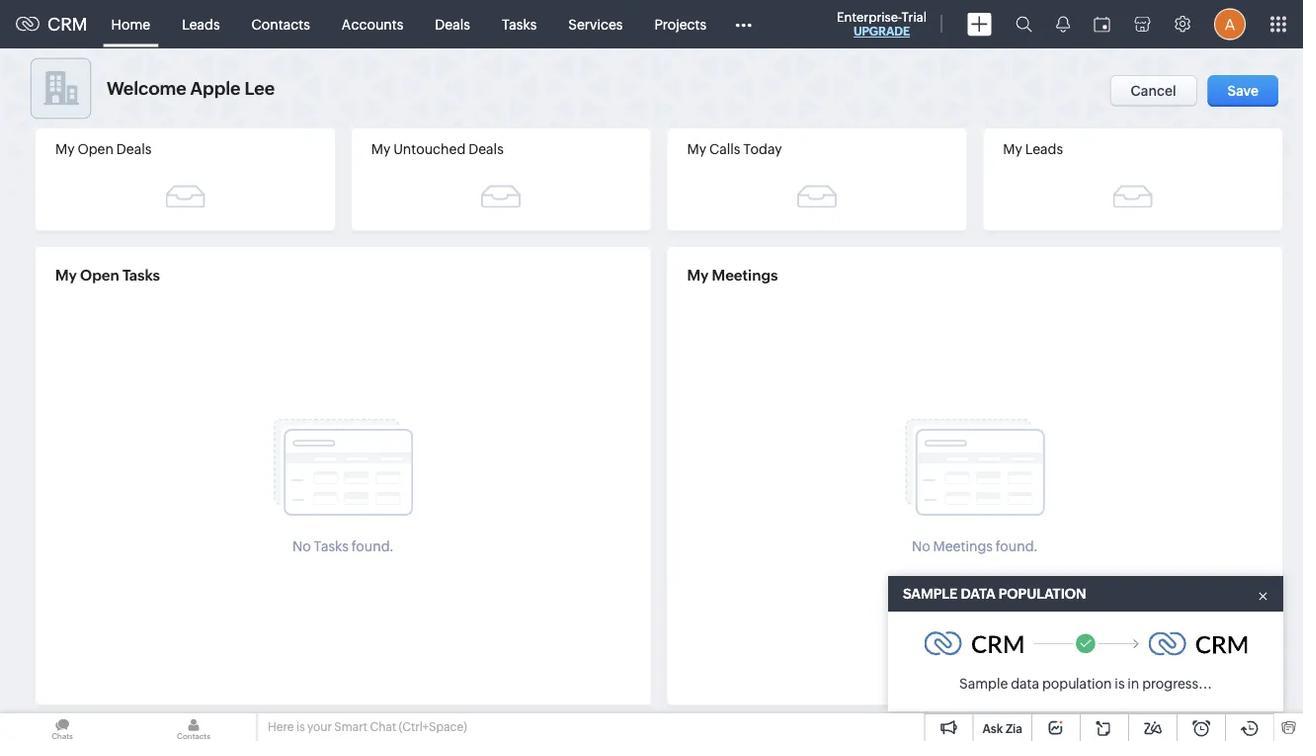 Task type: describe. For each thing, give the bounding box(es) containing it.
crm
[[47, 14, 88, 34]]

my open tasks
[[55, 267, 160, 284]]

smart
[[334, 720, 368, 734]]

open for tasks
[[80, 267, 119, 284]]

contacts image
[[131, 713, 256, 741]]

profile element
[[1202, 0, 1258, 48]]

projects link
[[639, 0, 722, 48]]

in
[[1128, 676, 1140, 692]]

profile image
[[1214, 8, 1246, 40]]

my meetings
[[687, 267, 778, 284]]

my for my untouched deals
[[371, 141, 391, 157]]

search image
[[1016, 16, 1032, 33]]

apple
[[190, 78, 241, 99]]

services link
[[553, 0, 639, 48]]

enterprise-
[[837, 9, 902, 24]]

welcome apple lee
[[107, 78, 275, 99]]

tasks inside tasks link
[[502, 16, 537, 32]]

untouched
[[393, 141, 466, 157]]

crm link
[[16, 14, 88, 34]]

0 horizontal spatial is
[[296, 720, 305, 734]]

my open deals
[[55, 141, 152, 157]]

population
[[999, 586, 1086, 602]]

population
[[1042, 676, 1112, 692]]

1 vertical spatial leads
[[1025, 141, 1063, 157]]

sample data population is in progress...
[[959, 676, 1212, 692]]

my for my calls today
[[687, 141, 706, 157]]

0 vertical spatial is
[[1115, 676, 1125, 692]]

deals for my untouched deals
[[468, 141, 504, 157]]

trial
[[902, 9, 927, 24]]

my for my open deals
[[55, 141, 75, 157]]

here is your smart chat (ctrl+space)
[[268, 720, 467, 734]]

my untouched deals
[[371, 141, 504, 157]]

today
[[743, 141, 782, 157]]

signals element
[[1044, 0, 1082, 48]]

here
[[268, 720, 294, 734]]

upgrade
[[854, 25, 910, 38]]



Task type: locate. For each thing, give the bounding box(es) containing it.
my for my meetings
[[687, 267, 709, 284]]

progress...
[[1142, 676, 1212, 692]]

accounts link
[[326, 0, 419, 48]]

0 horizontal spatial sample
[[903, 586, 958, 602]]

data
[[1011, 676, 1039, 692]]

leads
[[182, 16, 220, 32], [1025, 141, 1063, 157]]

1 vertical spatial sample
[[959, 676, 1008, 692]]

home link
[[95, 0, 166, 48]]

ask
[[983, 722, 1003, 735]]

1 vertical spatial is
[[296, 720, 305, 734]]

0 horizontal spatial tasks
[[123, 267, 160, 284]]

contacts link
[[236, 0, 326, 48]]

1 horizontal spatial tasks
[[502, 16, 537, 32]]

tasks link
[[486, 0, 553, 48]]

data
[[961, 586, 996, 602]]

None button
[[1110, 75, 1197, 107], [1208, 75, 1279, 107], [1110, 75, 1197, 107], [1208, 75, 1279, 107]]

chats image
[[0, 713, 124, 741]]

deals
[[435, 16, 470, 32], [116, 141, 152, 157], [468, 141, 504, 157]]

sample data population
[[903, 586, 1086, 602]]

1 vertical spatial tasks
[[123, 267, 160, 284]]

1 horizontal spatial sample
[[959, 676, 1008, 692]]

lee
[[245, 78, 275, 99]]

signals image
[[1056, 16, 1070, 33]]

home
[[111, 16, 150, 32]]

open for deals
[[77, 141, 114, 157]]

is
[[1115, 676, 1125, 692], [296, 720, 305, 734]]

crm image
[[1148, 632, 1247, 656]]

my for my leads
[[1003, 141, 1022, 157]]

create menu image
[[967, 12, 992, 36]]

(ctrl+space)
[[399, 720, 467, 734]]

open
[[77, 141, 114, 157], [80, 267, 119, 284]]

0 vertical spatial leads
[[182, 16, 220, 32]]

deals left tasks link
[[435, 16, 470, 32]]

sample
[[903, 586, 958, 602], [959, 676, 1008, 692]]

my calls today
[[687, 141, 782, 157]]

leads link
[[166, 0, 236, 48]]

deals right untouched
[[468, 141, 504, 157]]

chat
[[370, 720, 396, 734]]

my leads
[[1003, 141, 1063, 157]]

0 horizontal spatial leads
[[182, 16, 220, 32]]

accounts
[[342, 16, 403, 32]]

contacts
[[252, 16, 310, 32]]

leads inside leads link
[[182, 16, 220, 32]]

1 horizontal spatial is
[[1115, 676, 1125, 692]]

deals for my open deals
[[116, 141, 152, 157]]

0 vertical spatial sample
[[903, 586, 958, 602]]

welcome
[[107, 78, 186, 99]]

search element
[[1004, 0, 1044, 48]]

sample for sample data population is in progress...
[[959, 676, 1008, 692]]

Other Modules field
[[722, 8, 765, 40]]

deals down welcome
[[116, 141, 152, 157]]

1 vertical spatial open
[[80, 267, 119, 284]]

tasks
[[502, 16, 537, 32], [123, 267, 160, 284]]

ask zia
[[983, 722, 1023, 735]]

0 vertical spatial tasks
[[502, 16, 537, 32]]

calls
[[709, 141, 740, 157]]

0 vertical spatial open
[[77, 141, 114, 157]]

your
[[307, 720, 332, 734]]

is left in at bottom right
[[1115, 676, 1125, 692]]

1 horizontal spatial leads
[[1025, 141, 1063, 157]]

services
[[568, 16, 623, 32]]

projects
[[655, 16, 707, 32]]

sample for sample data population
[[903, 586, 958, 602]]

meetings
[[712, 267, 778, 284]]

create menu element
[[955, 0, 1004, 48]]

deals link
[[419, 0, 486, 48]]

is left your
[[296, 720, 305, 734]]

calendar image
[[1094, 16, 1111, 32]]

zia
[[1006, 722, 1023, 735]]

my
[[55, 141, 75, 157], [371, 141, 391, 157], [687, 141, 706, 157], [1003, 141, 1022, 157], [55, 267, 77, 284], [687, 267, 709, 284]]

my for my open tasks
[[55, 267, 77, 284]]

enterprise-trial upgrade
[[837, 9, 927, 38]]



Task type: vqa. For each thing, say whether or not it's contained in the screenshot.
"Projects" link
yes



